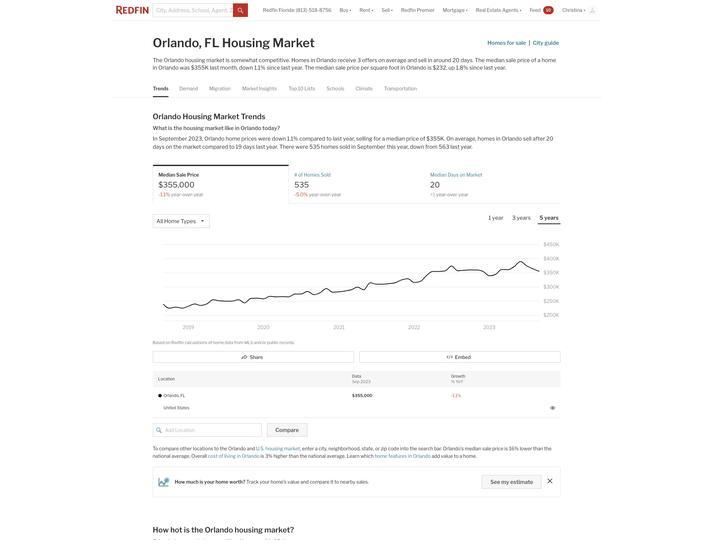 Task type: locate. For each thing, give the bounding box(es) containing it.
0 vertical spatial trends
[[153, 86, 168, 91]]

data sep 2023
[[352, 374, 371, 385]]

1 year- from the left
[[171, 192, 183, 197]]

0 horizontal spatial average.
[[172, 454, 190, 459]]

from
[[426, 144, 438, 150], [234, 340, 244, 345]]

0 horizontal spatial median
[[159, 172, 175, 178]]

sale
[[516, 40, 526, 46], [506, 57, 516, 64], [336, 65, 346, 71], [483, 446, 492, 452]]

housing inside "the orlando housing market is somewhat competitive. homes in orlando receive 3 offers on average and sell in around 20 days. the median sale price of a home in orlando was $355k last month, down 1.1% since last year. the median sale price per square foot in orlando is $232, up 1.8% since last year."
[[185, 57, 205, 64]]

1 vertical spatial year,
[[397, 144, 409, 150]]

were right there
[[296, 144, 308, 150]]

over- for $355,000
[[183, 192, 194, 197]]

average. down the other
[[172, 454, 190, 459]]

1 horizontal spatial the
[[305, 65, 315, 71]]

how left much
[[175, 480, 185, 485]]

0 vertical spatial compare
[[159, 446, 179, 452]]

-1.1%
[[452, 393, 461, 398]]

christina
[[563, 7, 583, 13]]

year inside the median sale price $355,000 -1.1% year-over-year
[[194, 192, 204, 197]]

offers
[[362, 57, 378, 64]]

over- inside median days on market 20 +1 year-over-year
[[448, 192, 459, 197]]

the right days.
[[475, 57, 485, 64]]

1 vertical spatial 535
[[295, 180, 309, 189]]

0 horizontal spatial homes
[[321, 144, 339, 150]]

10 inside "link"
[[298, 86, 304, 91]]

nearby
[[340, 480, 356, 485]]

- inside # of homes sold 535 -5.0% year-over-year
[[295, 192, 296, 197]]

10
[[547, 7, 551, 12], [298, 86, 304, 91]]

over- inside the median sale price $355,000 -1.1% year-over-year
[[183, 192, 194, 197]]

1 horizontal spatial sell
[[524, 136, 532, 142]]

0 horizontal spatial and
[[247, 446, 255, 452]]

5 years
[[540, 215, 559, 221]]

median left sale
[[159, 172, 175, 178]]

learn
[[347, 454, 360, 459]]

1 horizontal spatial down
[[272, 136, 286, 142]]

year inside button
[[493, 215, 504, 221]]

1 horizontal spatial since
[[470, 65, 483, 71]]

for
[[507, 40, 515, 46], [374, 136, 381, 142]]

1 horizontal spatial over-
[[320, 192, 332, 197]]

2 horizontal spatial -
[[452, 393, 453, 398]]

1 year
[[489, 215, 504, 221]]

2 ▾ from the left
[[372, 7, 374, 13]]

#
[[295, 172, 297, 178]]

2 horizontal spatial down
[[410, 144, 424, 150]]

median inside the median sale price $355,000 -1.1% year-over-year
[[159, 172, 175, 178]]

a left home.
[[460, 454, 463, 459]]

year. down average, at the top right of the page
[[461, 144, 473, 150]]

climate link
[[356, 80, 373, 97]]

year- right +1
[[437, 192, 448, 197]]

1 vertical spatial fl
[[181, 393, 185, 398]]

a left "city,"
[[315, 446, 318, 452]]

- down '#'
[[295, 192, 296, 197]]

real
[[476, 7, 486, 13]]

than right lower
[[534, 446, 544, 452]]

2 vertical spatial down
[[410, 144, 424, 150]]

0 vertical spatial orlando,
[[153, 35, 202, 50]]

days down in
[[153, 144, 165, 150]]

down inside "the orlando housing market is somewhat competitive. homes in orlando receive 3 offers on average and sell in around 20 days. the median sale price of a home in orlando was $355k last month, down 1.1% since last year. the median sale price per square foot in orlando is $232, up 1.8% since last year."
[[239, 65, 253, 71]]

year. down the homes for sale link
[[495, 65, 507, 71]]

years for 5 years
[[545, 215, 559, 221]]

median left the days
[[431, 172, 447, 178]]

20 inside in september 2023, orlando home prices were down 1.1% compared to last year, selling for a median price of $355k. on average, homes in orlando sell after 20 days on the market compared to 19 days last year. there were 535 homes sold in september this year, down from 563 last year.
[[547, 136, 554, 142]]

and right average
[[408, 57, 417, 64]]

price left '$355k.'
[[406, 136, 419, 142]]

homes inside "the orlando housing market is somewhat competitive. homes in orlando receive 3 offers on average and sell in around 20 days. the median sale price of a home in orlando was $355k last month, down 1.1% since last year. the median sale price per square foot in orlando is $232, up 1.8% since last year."
[[292, 57, 310, 64]]

in right like
[[235, 125, 240, 132]]

average. down neighborhood,
[[327, 454, 346, 459]]

in right foot on the right of page
[[401, 65, 405, 71]]

compare left it
[[310, 480, 330, 485]]

over- for 20
[[448, 192, 459, 197]]

535 up 5.0%
[[295, 180, 309, 189]]

3 ▾ from the left
[[391, 7, 393, 13]]

3 year- from the left
[[437, 192, 448, 197]]

$355,000 inside the median sale price $355,000 -1.1% year-over-year
[[159, 180, 195, 189]]

,
[[300, 446, 301, 452]]

0 horizontal spatial -
[[159, 192, 160, 197]]

homes left sold
[[304, 172, 320, 178]]

3 up per
[[358, 57, 361, 64]]

years left '5'
[[517, 215, 531, 221]]

like
[[225, 125, 234, 132]]

1 vertical spatial from
[[234, 340, 244, 345]]

orlando,
[[153, 35, 202, 50], [164, 393, 180, 398]]

price inside orlando's median sale price is 16% lower than the national average.
[[493, 446, 504, 452]]

market
[[273, 35, 315, 50], [242, 86, 258, 91], [214, 112, 240, 121], [467, 172, 483, 178]]

rent ▾ button
[[356, 0, 378, 20]]

national down "city,"
[[308, 454, 326, 459]]

20 up up at the top of page
[[453, 57, 460, 64]]

how for how much is your home worth? track your home's value and compare it to nearby sales.
[[175, 480, 185, 485]]

year. up top 10 lists
[[292, 65, 304, 71]]

today?
[[263, 125, 280, 132]]

fl for orlando, fl
[[181, 393, 185, 398]]

estate
[[487, 7, 502, 13]]

1 horizontal spatial years
[[545, 215, 559, 221]]

$232,
[[433, 65, 448, 71]]

year- for 20
[[437, 192, 448, 197]]

0 horizontal spatial national
[[153, 454, 171, 459]]

1 horizontal spatial september
[[357, 144, 386, 150]]

0 horizontal spatial 10
[[298, 86, 304, 91]]

is right much
[[200, 480, 203, 485]]

locations
[[193, 446, 213, 452]]

▾ right rent
[[372, 7, 374, 13]]

value
[[441, 454, 453, 459], [288, 480, 300, 485]]

3 over- from the left
[[448, 192, 459, 197]]

redfin left calculations
[[171, 340, 184, 345]]

0 horizontal spatial 20
[[431, 180, 440, 189]]

1 horizontal spatial 535
[[310, 144, 320, 150]]

2 years from the left
[[545, 215, 559, 221]]

0 vertical spatial 20
[[453, 57, 460, 64]]

year- inside median days on market 20 +1 year-over-year
[[437, 192, 448, 197]]

1.1% inside "the orlando housing market is somewhat competitive. homes in orlando receive 3 offers on average and sell in around 20 days. the median sale price of a home in orlando was $355k last month, down 1.1% since last year. the median sale price per square foot in orlando is $232, up 1.8% since last year."
[[255, 65, 266, 71]]

price down homes for sale | city guide
[[518, 57, 530, 64]]

1 vertical spatial homes
[[321, 144, 339, 150]]

on inside in september 2023, orlando home prices were down 1.1% compared to last year, selling for a median price of $355k. on average, homes in orlando sell after 20 days on the market compared to 19 days last year. there were 535 homes sold in september this year, down from 563 last year.
[[166, 144, 172, 150]]

for left |
[[507, 40, 515, 46]]

and
[[408, 57, 417, 64], [247, 446, 255, 452], [301, 480, 309, 485]]

0 vertical spatial housing
[[222, 35, 270, 50]]

higher
[[274, 454, 288, 459]]

a right the selling at the top
[[382, 136, 385, 142]]

transportation
[[384, 86, 417, 91]]

cost
[[208, 454, 218, 459]]

than down the to compare other locations to the orlando and u.s. housing market , enter a city, neighborhood, state, or zip code into the search bar.
[[289, 454, 299, 459]]

rent
[[360, 7, 371, 13]]

homes right competitive.
[[292, 57, 310, 64]]

1 vertical spatial trends
[[241, 112, 266, 121]]

1 horizontal spatial how
[[175, 480, 185, 485]]

1 horizontal spatial 20
[[453, 57, 460, 64]]

year- inside the median sale price $355,000 -1.1% year-over-year
[[171, 192, 183, 197]]

1
[[489, 215, 492, 221]]

0 horizontal spatial $355,000
[[159, 180, 195, 189]]

features
[[389, 454, 407, 459]]

median up this
[[386, 136, 405, 142]]

1 your from the left
[[204, 480, 215, 485]]

in left the around
[[428, 57, 433, 64]]

4 ▾ from the left
[[466, 7, 468, 13]]

1 horizontal spatial than
[[534, 446, 544, 452]]

based
[[153, 340, 165, 345]]

2 horizontal spatial and
[[408, 57, 417, 64]]

the up trends link
[[153, 57, 163, 64]]

is right what
[[168, 125, 173, 132]]

days
[[153, 144, 165, 150], [243, 144, 255, 150]]

national down 'to' on the bottom of page
[[153, 454, 171, 459]]

national
[[153, 454, 171, 459], [308, 454, 326, 459]]

year inside median days on market 20 +1 year-over-year
[[459, 192, 469, 197]]

1 vertical spatial how
[[153, 526, 169, 535]]

redfin premier button
[[397, 0, 439, 20]]

since down days.
[[470, 65, 483, 71]]

how left hot
[[153, 526, 169, 535]]

2 year- from the left
[[309, 192, 320, 197]]

sale
[[176, 172, 186, 178]]

price
[[518, 57, 530, 64], [347, 65, 360, 71], [406, 136, 419, 142], [493, 446, 504, 452]]

1 ▾ from the left
[[350, 7, 352, 13]]

orlando, up was
[[153, 35, 202, 50]]

year
[[194, 192, 204, 197], [332, 192, 342, 197], [459, 192, 469, 197], [493, 215, 504, 221]]

of down city
[[532, 57, 537, 64]]

2 horizontal spatial redfin
[[401, 7, 416, 13]]

1.1% up all
[[160, 192, 170, 197]]

2 since from the left
[[470, 65, 483, 71]]

housing up somewhat on the left top of page
[[222, 35, 270, 50]]

from right data
[[234, 340, 244, 345]]

1 horizontal spatial national
[[308, 454, 326, 459]]

market up like
[[214, 112, 240, 121]]

from down '$355k.'
[[426, 144, 438, 150]]

0 vertical spatial year,
[[343, 136, 355, 142]]

1 national from the left
[[153, 454, 171, 459]]

0 vertical spatial 535
[[310, 144, 320, 150]]

year- down sale
[[171, 192, 183, 197]]

median inside in september 2023, orlando home prices were down 1.1% compared to last year, selling for a median price of $355k. on average, homes in orlando sell after 20 days on the market compared to 19 days last year. there were 535 homes sold in september this year, down from 563 last year.
[[386, 136, 405, 142]]

▾ for mortgage ▾
[[466, 7, 468, 13]]

0 horizontal spatial 535
[[295, 180, 309, 189]]

▾ for buy ▾
[[350, 7, 352, 13]]

value down orlando's
[[441, 454, 453, 459]]

the right lower
[[545, 446, 552, 452]]

over- down sold
[[320, 192, 332, 197]]

1 vertical spatial than
[[289, 454, 299, 459]]

september down the selling at the top
[[357, 144, 386, 150]]

1 horizontal spatial average.
[[327, 454, 346, 459]]

2023,
[[188, 136, 203, 142]]

the orlando housing market is somewhat competitive. homes in orlando receive 3 offers on average and sell in around 20 days. the median sale price of a home in orlando was $355k last month, down 1.1% since last year. the median sale price per square foot in orlando is $232, up 1.8% since last year.
[[153, 57, 557, 71]]

2 median from the left
[[431, 172, 447, 178]]

than inside orlando's median sale price is 16% lower than the national average.
[[534, 446, 544, 452]]

orlando, fl
[[164, 393, 185, 398]]

535 right there
[[310, 144, 320, 150]]

1 over- from the left
[[183, 192, 194, 197]]

1 since from the left
[[267, 65, 280, 71]]

0 vertical spatial how
[[175, 480, 185, 485]]

0 vertical spatial for
[[507, 40, 515, 46]]

1.1%
[[255, 65, 266, 71], [287, 136, 298, 142], [160, 192, 170, 197], [453, 393, 461, 398]]

embed button
[[360, 351, 561, 363]]

3 inside button
[[513, 215, 516, 221]]

2 horizontal spatial 20
[[547, 136, 554, 142]]

over- down 'price'
[[183, 192, 194, 197]]

0 horizontal spatial fl
[[181, 393, 185, 398]]

20 inside "the orlando housing market is somewhat competitive. homes in orlando receive 3 offers on average and sell in around 20 days. the median sale price of a home in orlando was $355k last month, down 1.1% since last year. the median sale price per square foot in orlando is $232, up 1.8% since last year."
[[453, 57, 460, 64]]

is inside orlando's median sale price is 16% lower than the national average.
[[505, 446, 508, 452]]

1 median from the left
[[159, 172, 175, 178]]

housing
[[222, 35, 270, 50], [183, 112, 212, 121]]

year, right this
[[397, 144, 409, 150]]

of inside # of homes sold 535 -5.0% year-over-year
[[299, 172, 303, 178]]

0 horizontal spatial down
[[239, 65, 253, 71]]

housing up 2023, at the left of the page
[[184, 125, 204, 132]]

around
[[434, 57, 452, 64]]

1 horizontal spatial compared
[[300, 136, 325, 142]]

submit search image
[[238, 8, 243, 13]]

0 vertical spatial 10
[[547, 7, 551, 12]]

2 your from the left
[[260, 480, 270, 485]]

share button
[[153, 351, 354, 363]]

fl up states at left
[[181, 393, 185, 398]]

1.8%
[[456, 65, 469, 71]]

2 vertical spatial 20
[[431, 180, 440, 189]]

sale down the homes for sale link
[[506, 57, 516, 64]]

orlando, for orlando, fl
[[164, 393, 180, 398]]

2 vertical spatial and
[[301, 480, 309, 485]]

for inside in september 2023, orlando home prices were down 1.1% compared to last year, selling for a median price of $355k. on average, homes in orlando sell after 20 days on the market compared to 19 days last year. there were 535 homes sold in september this year, down from 563 last year.
[[374, 136, 381, 142]]

days.
[[461, 57, 474, 64]]

orlando's median sale price is 16% lower than the national average.
[[153, 446, 552, 459]]

year- inside # of homes sold 535 -5.0% year-over-year
[[309, 192, 320, 197]]

trends left the demand
[[153, 86, 168, 91]]

year- right 5.0%
[[309, 192, 320, 197]]

over- down the days
[[448, 192, 459, 197]]

housing up $355k
[[185, 57, 205, 64]]

fl up $355k
[[204, 35, 220, 50]]

and right home's
[[301, 480, 309, 485]]

0 horizontal spatial trends
[[153, 86, 168, 91]]

the
[[174, 125, 182, 132], [174, 144, 182, 150], [220, 446, 227, 452], [410, 446, 417, 452], [545, 446, 552, 452], [300, 454, 307, 459], [191, 526, 203, 535]]

0 horizontal spatial compared
[[202, 144, 228, 150]]

0 vertical spatial $355,000
[[159, 180, 195, 189]]

on inside "the orlando housing market is somewhat competitive. homes in orlando receive 3 offers on average and sell in around 20 days. the median sale price of a home in orlando was $355k last month, down 1.1% since last year. the median sale price per square foot in orlando is $232, up 1.8% since last year."
[[379, 57, 385, 64]]

1 horizontal spatial median
[[431, 172, 447, 178]]

the inside in september 2023, orlando home prices were down 1.1% compared to last year, selling for a median price of $355k. on average, homes in orlando sell after 20 days on the market compared to 19 days last year. there were 535 homes sold in september this year, down from 563 last year.
[[174, 144, 182, 150]]

2 national from the left
[[308, 454, 326, 459]]

1 horizontal spatial were
[[296, 144, 308, 150]]

a
[[538, 57, 541, 64], [382, 136, 385, 142], [315, 446, 318, 452], [460, 454, 463, 459]]

market right the days
[[467, 172, 483, 178]]

share
[[250, 354, 263, 360]]

median inside median days on market 20 +1 year-over-year
[[431, 172, 447, 178]]

1 vertical spatial compare
[[310, 480, 330, 485]]

orlando housing market trends
[[153, 112, 266, 121]]

1 vertical spatial september
[[357, 144, 386, 150]]

price inside in september 2023, orlando home prices were down 1.1% compared to last year, selling for a median price of $355k. on average, homes in orlando sell after 20 days on the market compared to 19 days last year. there were 535 homes sold in september this year, down from 563 last year.
[[406, 136, 419, 142]]

on up square
[[379, 57, 385, 64]]

of inside "the orlando housing market is somewhat competitive. homes in orlando receive 3 offers on average and sell in around 20 days. the median sale price of a home in orlando was $355k last month, down 1.1% since last year. the median sale price per square foot in orlando is $232, up 1.8% since last year."
[[532, 57, 537, 64]]

sell
[[418, 57, 427, 64], [524, 136, 532, 142]]

orlando, fl housing market
[[153, 35, 315, 50]]

market inside "the orlando housing market is somewhat competitive. homes in orlando receive 3 offers on average and sell in around 20 days. the median sale price of a home in orlando was $355k last month, down 1.1% since last year. the median sale price per square foot in orlando is $232, up 1.8% since last year."
[[207, 57, 225, 64]]

20 right after
[[547, 136, 554, 142]]

year, up sold
[[343, 136, 355, 142]]

buy ▾ button
[[336, 0, 356, 20]]

0 horizontal spatial your
[[204, 480, 215, 485]]

redfin inside button
[[401, 7, 416, 13]]

- down %
[[452, 393, 453, 398]]

▾ right agents
[[520, 7, 522, 13]]

0 horizontal spatial how
[[153, 526, 169, 535]]

1 vertical spatial value
[[288, 480, 300, 485]]

5.0%
[[296, 192, 308, 197]]

overall cost of living in orlando is 3% higher than the national average.
[[190, 454, 346, 459]]

3%
[[265, 454, 273, 459]]

1 years from the left
[[517, 215, 531, 221]]

1 vertical spatial for
[[374, 136, 381, 142]]

migration
[[209, 86, 231, 91]]

estimate
[[511, 479, 534, 486]]

2 vertical spatial homes
[[304, 172, 320, 178]]

0 vertical spatial september
[[159, 136, 187, 142]]

average
[[386, 57, 407, 64]]

1 horizontal spatial value
[[441, 454, 453, 459]]

1 horizontal spatial your
[[260, 480, 270, 485]]

1 vertical spatial housing
[[183, 112, 212, 121]]

in right average, at the top right of the page
[[497, 136, 501, 142]]

market inside median days on market 20 +1 year-over-year
[[467, 172, 483, 178]]

real estate agents ▾ button
[[472, 0, 526, 20]]

last right 1.8%
[[484, 65, 494, 71]]

fl for orlando, fl housing market
[[204, 35, 220, 50]]

0 vertical spatial than
[[534, 446, 544, 452]]

1 horizontal spatial -
[[295, 192, 296, 197]]

1 horizontal spatial year-
[[309, 192, 320, 197]]

on down what
[[166, 144, 172, 150]]

0 vertical spatial value
[[441, 454, 453, 459]]

sales.
[[357, 480, 369, 485]]

0 horizontal spatial days
[[153, 144, 165, 150]]

2 average. from the left
[[327, 454, 346, 459]]

1 horizontal spatial 10
[[547, 7, 551, 12]]

for right the selling at the top
[[374, 136, 381, 142]]

0 horizontal spatial year-
[[171, 192, 183, 197]]

0 horizontal spatial 3
[[358, 57, 361, 64]]

code
[[388, 446, 399, 452]]

1 average. from the left
[[172, 454, 190, 459]]

transportation link
[[384, 80, 417, 97]]

0 vertical spatial and
[[408, 57, 417, 64]]

lists
[[305, 86, 315, 91]]

see my estimate button
[[482, 476, 542, 489]]

6 ▾ from the left
[[584, 7, 586, 13]]

16%
[[509, 446, 519, 452]]

▾ right mortgage
[[466, 7, 468, 13]]

market inside in september 2023, orlando home prices were down 1.1% compared to last year, selling for a median price of $355k. on average, homes in orlando sell after 20 days on the market compared to 19 days last year. there were 535 homes sold in september this year, down from 563 last year.
[[183, 144, 201, 150]]

orlando
[[164, 57, 184, 64], [317, 57, 337, 64], [158, 65, 179, 71], [407, 65, 427, 71], [153, 112, 181, 121], [241, 125, 261, 132], [205, 136, 225, 142], [502, 136, 522, 142], [228, 446, 246, 452], [242, 454, 260, 459], [413, 454, 431, 459], [205, 526, 233, 535]]

20
[[453, 57, 460, 64], [547, 136, 554, 142], [431, 180, 440, 189]]

2 over- from the left
[[320, 192, 332, 197]]

1 vertical spatial 10
[[298, 86, 304, 91]]

top 10 lists link
[[289, 80, 315, 97]]

the up the living
[[220, 446, 227, 452]]

home inside "the orlando housing market is somewhat competitive. homes in orlando receive 3 offers on average and sell in around 20 days. the median sale price of a home in orlando was $355k last month, down 1.1% since last year. the median sale price per square foot in orlando is $232, up 1.8% since last year."
[[542, 57, 557, 64]]

0 vertical spatial down
[[239, 65, 253, 71]]

1 horizontal spatial homes
[[478, 136, 495, 142]]

10 right top
[[298, 86, 304, 91]]

1.1% inside the median sale price $355,000 -1.1% year-over-year
[[160, 192, 170, 197]]

▾ right sell
[[391, 7, 393, 13]]

sell inside in september 2023, orlando home prices were down 1.1% compared to last year, selling for a median price of $355k. on average, homes in orlando sell after 20 days on the market compared to 19 days last year. there were 535 homes sold in september this year, down from 563 last year.
[[524, 136, 532, 142]]

1 vertical spatial and
[[247, 446, 255, 452]]

your right track on the bottom left of the page
[[260, 480, 270, 485]]

value right home's
[[288, 480, 300, 485]]

it
[[331, 480, 334, 485]]

month,
[[220, 65, 238, 71]]

1.1% up there
[[287, 136, 298, 142]]

year-
[[171, 192, 183, 197], [309, 192, 320, 197], [437, 192, 448, 197]]

0 vertical spatial 3
[[358, 57, 361, 64]]

0 horizontal spatial value
[[288, 480, 300, 485]]

is
[[226, 57, 230, 64], [428, 65, 432, 71], [168, 125, 173, 132], [505, 446, 508, 452], [261, 454, 264, 459], [200, 480, 203, 485], [184, 526, 190, 535]]

0 horizontal spatial years
[[517, 215, 531, 221]]

1 vertical spatial sell
[[524, 136, 532, 142]]

sale left 16%
[[483, 446, 492, 452]]



Task type: vqa. For each thing, say whether or not it's contained in the screenshot.
"Open House 14"
no



Task type: describe. For each thing, give the bounding box(es) containing it.
535 inside # of homes sold 535 -5.0% year-over-year
[[295, 180, 309, 189]]

redfin premier
[[401, 7, 435, 13]]

City, Address, School, Agent, ZIP search field
[[152, 3, 233, 17]]

enter
[[302, 446, 314, 452]]

last up sold
[[333, 136, 342, 142]]

median down the homes for sale link
[[486, 57, 505, 64]]

premier
[[417, 7, 435, 13]]

market up competitive.
[[273, 35, 315, 50]]

yoy
[[456, 379, 464, 385]]

data
[[225, 340, 233, 345]]

median up schools
[[316, 65, 335, 71]]

in right the living
[[237, 454, 241, 459]]

zip
[[381, 446, 387, 452]]

from inside in september 2023, orlando home prices were down 1.1% compared to last year, selling for a median price of $355k. on average, homes in orlando sell after 20 days on the market compared to 19 days last year. there were 535 homes sold in september this year, down from 563 last year.
[[426, 144, 438, 150]]

in right sold
[[352, 144, 356, 150]]

on inside median days on market 20 +1 year-over-year
[[460, 172, 466, 178]]

insights
[[259, 86, 277, 91]]

orlando, for orlando, fl housing market
[[153, 35, 202, 50]]

migration link
[[209, 80, 231, 97]]

1 vertical spatial compared
[[202, 144, 228, 150]]

0 horizontal spatial the
[[153, 57, 163, 64]]

mortgage ▾ button
[[443, 0, 468, 20]]

learn which home features in orlando add value to a home.
[[346, 454, 477, 459]]

average,
[[455, 136, 477, 142]]

average. inside orlando's median sale price is 16% lower than the national average.
[[172, 454, 190, 459]]

the right hot
[[191, 526, 203, 535]]

median sale price $355,000 -1.1% year-over-year
[[159, 172, 204, 197]]

last down prices
[[256, 144, 265, 150]]

1 horizontal spatial trends
[[241, 112, 266, 121]]

of inside in september 2023, orlando home prices were down 1.1% compared to last year, selling for a median price of $355k. on average, homes in orlando sell after 20 days on the market compared to 19 days last year. there were 535 homes sold in september this year, down from 563 last year.
[[420, 136, 426, 142]]

climate
[[356, 86, 373, 91]]

3 inside "the orlando housing market is somewhat competitive. homes in orlando receive 3 offers on average and sell in around 20 days. the median sale price of a home in orlando was $355k last month, down 1.1% since last year. the median sale price per square foot in orlando is $232, up 1.8% since last year."
[[358, 57, 361, 64]]

compare
[[276, 427, 299, 434]]

how for how hot is the orlando housing market?
[[153, 526, 169, 535]]

the up 'learn which home features in orlando add value to a home.'
[[410, 446, 417, 452]]

▾ for sell ▾
[[391, 7, 393, 13]]

5 ▾ from the left
[[520, 7, 522, 13]]

market left insights
[[242, 86, 258, 91]]

united
[[164, 406, 176, 411]]

mortgage
[[443, 7, 465, 13]]

years for 3 years
[[517, 215, 531, 221]]

1 vertical spatial $355,000
[[352, 393, 373, 398]]

in
[[153, 136, 158, 142]]

on right based
[[166, 340, 171, 345]]

buy ▾ button
[[340, 0, 352, 20]]

receive
[[338, 57, 357, 64]]

1 horizontal spatial year,
[[397, 144, 409, 150]]

market?
[[265, 526, 294, 535]]

a inside "the orlando housing market is somewhat competitive. homes in orlando receive 3 offers on average and sell in around 20 days. the median sale price of a home in orlando was $355k last month, down 1.1% since last year. the median sale price per square foot in orlando is $232, up 1.8% since last year."
[[538, 57, 541, 64]]

last right $355k
[[210, 65, 219, 71]]

year. left there
[[267, 144, 278, 150]]

last down competitive.
[[281, 65, 291, 71]]

and inside "the orlando housing market is somewhat competitive. homes in orlando receive 3 offers on average and sell in around 20 days. the median sale price of a home in orlando was $355k last month, down 1.1% since last year. the median sale price per square foot in orlando is $232, up 1.8% since last year."
[[408, 57, 417, 64]]

location
[[158, 377, 175, 382]]

home left the worth?
[[216, 480, 229, 485]]

in september 2023, orlando home prices were down 1.1% compared to last year, selling for a median price of $355k. on average, homes in orlando sell after 20 days on the market compared to 19 days last year. there were 535 homes sold in september this year, down from 563 last year.
[[153, 136, 554, 150]]

redfin for redfin premier
[[401, 7, 416, 13]]

over- inside # of homes sold 535 -5.0% year-over-year
[[320, 192, 332, 197]]

2023
[[361, 379, 371, 385]]

0 vertical spatial homes
[[478, 136, 495, 142]]

0 vertical spatial compared
[[300, 136, 325, 142]]

1 days from the left
[[153, 144, 165, 150]]

to
[[153, 446, 158, 452]]

0 horizontal spatial september
[[159, 136, 187, 142]]

sold
[[340, 144, 350, 150]]

0 horizontal spatial from
[[234, 340, 244, 345]]

trends link
[[153, 80, 168, 97]]

days
[[448, 172, 459, 178]]

in up trends link
[[153, 65, 157, 71]]

0 horizontal spatial housing
[[183, 112, 212, 121]]

5
[[540, 215, 544, 221]]

track home value image
[[159, 478, 169, 487]]

public
[[267, 340, 279, 345]]

sell
[[382, 7, 390, 13]]

535 inside in september 2023, orlando home prices were down 1.1% compared to last year, selling for a median price of $355k. on average, homes in orlando sell after 20 days on the market compared to 19 days last year. there were 535 homes sold in september this year, down from 563 last year.
[[310, 144, 320, 150]]

home inside in september 2023, orlando home prices were down 1.1% compared to last year, selling for a median price of $355k. on average, homes in orlando sell after 20 days on the market compared to 19 days last year. there were 535 homes sold in september this year, down from 563 last year.
[[226, 136, 240, 142]]

guide
[[545, 40, 559, 46]]

per
[[361, 65, 370, 71]]

sell inside "the orlando housing market is somewhat competitive. homes in orlando receive 3 offers on average and sell in around 20 days. the median sale price of a home in orlando was $355k last month, down 1.1% since last year. the median sale price per square foot in orlando is $232, up 1.8% since last year."
[[418, 57, 427, 64]]

19
[[236, 144, 242, 150]]

Add Location search field
[[153, 424, 262, 437]]

median for $355,000
[[159, 172, 175, 178]]

housing up 3%
[[266, 446, 283, 452]]

# of homes sold 535 -5.0% year-over-year
[[295, 172, 342, 197]]

real estate agents ▾
[[476, 7, 522, 13]]

this
[[387, 144, 396, 150]]

$355k
[[191, 65, 209, 71]]

is right hot
[[184, 526, 190, 535]]

lower
[[520, 446, 533, 452]]

market insights
[[242, 86, 277, 91]]

0 horizontal spatial redfin
[[171, 340, 184, 345]]

is left "$232,"
[[428, 65, 432, 71]]

the right what
[[174, 125, 182, 132]]

based on redfin calculations of home data from mls and/or public records.
[[153, 340, 295, 345]]

state,
[[362, 446, 374, 452]]

1 horizontal spatial for
[[507, 40, 515, 46]]

home down zip
[[375, 454, 388, 459]]

christina ▾
[[563, 7, 586, 13]]

is left 3%
[[261, 454, 264, 459]]

last down on
[[451, 144, 460, 150]]

▾ for rent ▾
[[372, 7, 374, 13]]

florida:
[[279, 7, 295, 13]]

year inside # of homes sold 535 -5.0% year-over-year
[[332, 192, 342, 197]]

feed
[[530, 7, 541, 13]]

0 horizontal spatial than
[[289, 454, 299, 459]]

sale down 'receive' in the top left of the page
[[336, 65, 346, 71]]

+1
[[431, 192, 435, 197]]

selling
[[356, 136, 373, 142]]

home
[[164, 218, 180, 225]]

mls
[[244, 340, 253, 345]]

how much is your home worth? track your home's value and compare it to nearby sales.
[[175, 480, 369, 485]]

2 days from the left
[[243, 144, 255, 150]]

(813)-
[[296, 7, 309, 13]]

overall
[[191, 454, 207, 459]]

0 horizontal spatial were
[[258, 136, 271, 142]]

united states
[[164, 406, 189, 411]]

price down 'receive' in the top left of the page
[[347, 65, 360, 71]]

market up higher
[[284, 446, 300, 452]]

somewhat
[[231, 57, 258, 64]]

much
[[186, 480, 199, 485]]

compare button
[[267, 424, 308, 437]]

year- for -
[[171, 192, 183, 197]]

the down ,
[[300, 454, 307, 459]]

2 horizontal spatial the
[[475, 57, 485, 64]]

of right cost
[[219, 454, 223, 459]]

national inside orlando's median sale price is 16% lower than the national average.
[[153, 454, 171, 459]]

track
[[247, 480, 259, 485]]

living
[[224, 454, 236, 459]]

1.1% inside in september 2023, orlando home prices were down 1.1% compared to last year, selling for a median price of $355k. on average, homes in orlando sell after 20 days on the market compared to 19 days last year. there were 535 homes sold in september this year, down from 563 last year.
[[287, 136, 298, 142]]

1 vertical spatial down
[[272, 136, 286, 142]]

the inside orlando's median sale price is 16% lower than the national average.
[[545, 446, 552, 452]]

bar.
[[434, 446, 442, 452]]

median for 20
[[431, 172, 447, 178]]

is up month,
[[226, 57, 230, 64]]

sell ▾ button
[[378, 0, 397, 20]]

- inside the median sale price $355,000 -1.1% year-over-year
[[159, 192, 160, 197]]

1 horizontal spatial and
[[301, 480, 309, 485]]

search
[[418, 446, 433, 452]]

states
[[177, 406, 189, 411]]

1.1% down yoy
[[453, 393, 461, 398]]

or
[[375, 446, 380, 452]]

0 vertical spatial homes
[[488, 40, 506, 46]]

price
[[187, 172, 199, 178]]

a inside in september 2023, orlando home prices were down 1.1% compared to last year, selling for a median price of $355k. on average, homes in orlando sell after 20 days on the market compared to 19 days last year. there were 535 homes sold in september this year, down from 563 last year.
[[382, 136, 385, 142]]

in down 'into'
[[408, 454, 412, 459]]

sale inside orlando's median sale price is 16% lower than the national average.
[[483, 446, 492, 452]]

real estate agents ▾ link
[[476, 0, 522, 20]]

buy
[[340, 7, 349, 13]]

redfin for redfin florida: (813)-518-8756
[[263, 7, 278, 13]]

market down orlando housing market trends
[[205, 125, 224, 132]]

city,
[[319, 446, 328, 452]]

sold
[[321, 172, 331, 178]]

housing left market?
[[235, 526, 263, 535]]

which
[[361, 454, 374, 459]]

homes inside # of homes sold 535 -5.0% year-over-year
[[304, 172, 320, 178]]

▾ for christina ▾
[[584, 7, 586, 13]]

of right calculations
[[208, 340, 212, 345]]

518-
[[309, 7, 319, 13]]

median days on market 20 +1 year-over-year
[[431, 172, 483, 197]]

wrapper image
[[156, 428, 162, 434]]

0 horizontal spatial compare
[[159, 446, 179, 452]]

embed
[[455, 354, 471, 360]]

growth % yoy
[[452, 374, 466, 385]]

home left data
[[213, 340, 224, 345]]

mortgage ▾ button
[[439, 0, 472, 20]]

sale left |
[[516, 40, 526, 46]]

what is the housing market like in orlando today?
[[153, 125, 280, 132]]

sep
[[352, 379, 360, 385]]

20 inside median days on market 20 +1 year-over-year
[[431, 180, 440, 189]]

%
[[452, 379, 455, 385]]

demand
[[179, 86, 198, 91]]

5 years button
[[538, 215, 561, 224]]

in up lists
[[311, 57, 315, 64]]

worth?
[[230, 480, 246, 485]]

1 horizontal spatial housing
[[222, 35, 270, 50]]

median inside orlando's median sale price is 16% lower than the national average.
[[465, 446, 482, 452]]



